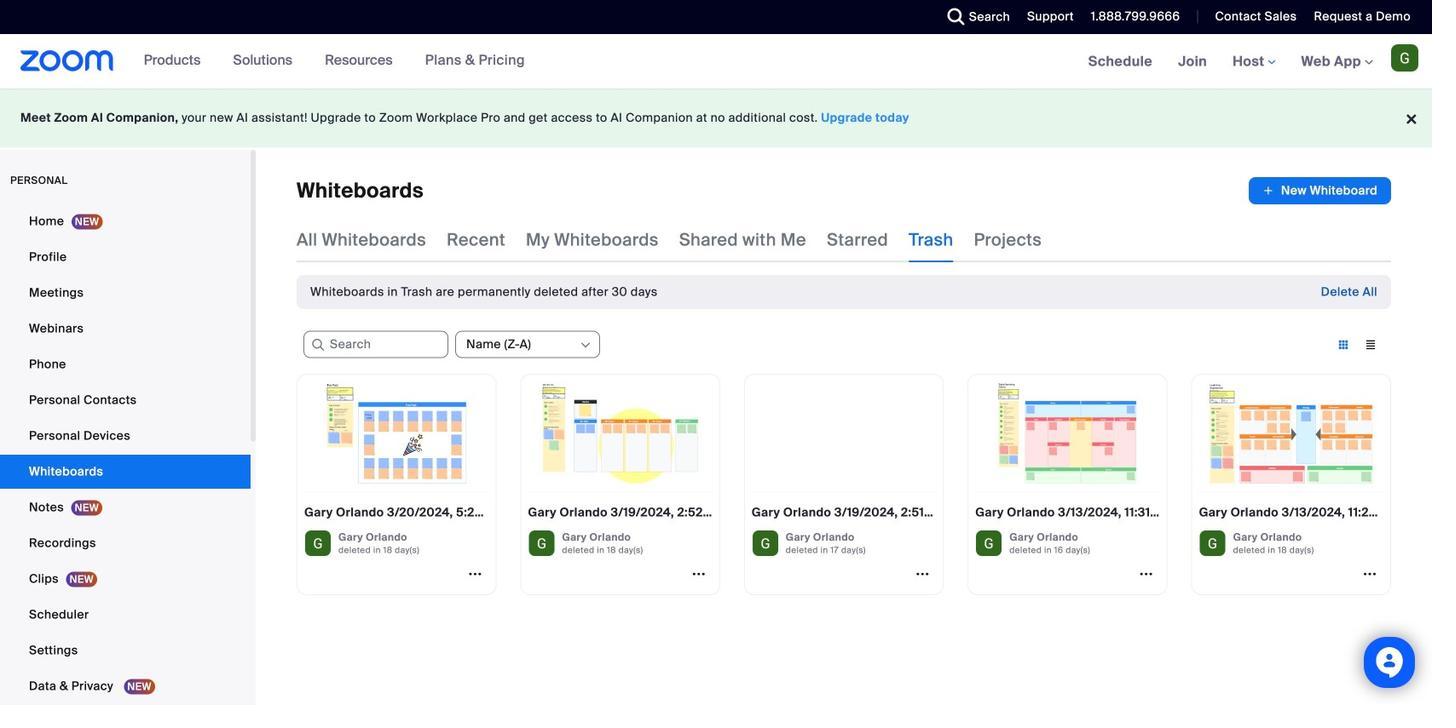 Task type: describe. For each thing, give the bounding box(es) containing it.
more options for gary orlando 3/20/2024, 5:27:21 pm image
[[462, 567, 489, 582]]

zoom logo image
[[20, 50, 114, 72]]

list mode, not selected image
[[1357, 338, 1384, 353]]

owner: gary orlando image for gary orlando 3/19/2024, 2:52:51 pm, modified at mar 20, 2024 by gary orlando, view only, link element
[[528, 530, 555, 558]]

thumbnail of gary orlando 3/20/2024, 5:27:21 pm image
[[304, 382, 489, 486]]

gary orlando 3/19/2024, 2:51:52 pm, modified at mar 19, 2024 by gary orlando, view only, link element
[[744, 374, 944, 596]]

more options for gary orlando 3/13/2024, 11:31:53 am image
[[1133, 567, 1160, 582]]

gary orlando 3/13/2024, 11:31:53 am, modified at mar 18, 2024 by gary orlando, view only, link element
[[968, 374, 1167, 596]]

grid mode, selected image
[[1330, 338, 1357, 353]]

gary orlando 3/19/2024, 2:52:51 pm, modified at mar 20, 2024 by gary orlando, view only, link element
[[520, 374, 720, 596]]

tabs of all whiteboard page tab list
[[297, 218, 1042, 263]]

thumbnail of gary orlando 3/19/2024, 2:52:51 pm image
[[528, 382, 712, 486]]

2 owner: gary orlando image from the left
[[1199, 530, 1226, 558]]

gary orlando 3/20/2024, 5:27:21 pm, modified at mar 20, 2024 by gary orlando, view only, link element
[[297, 374, 496, 596]]

product information navigation
[[131, 34, 538, 89]]

owner: gary orlando image for gary orlando 3/13/2024, 11:31:53 am, modified at mar 18, 2024 by gary orlando, view only, link element
[[975, 530, 1003, 558]]

profile picture image
[[1391, 44, 1418, 72]]



Task type: locate. For each thing, give the bounding box(es) containing it.
1 owner: gary orlando image from the left
[[752, 530, 779, 558]]

1 owner: gary orlando image from the left
[[304, 530, 332, 558]]

footer
[[0, 89, 1432, 147]]

owner: gary orlando image inside gary orlando 3/19/2024, 2:52:51 pm, modified at mar 20, 2024 by gary orlando, view only, link element
[[528, 530, 555, 558]]

owner: gary orlando image inside gary orlando 3/19/2024, 2:51:52 pm, modified at mar 19, 2024 by gary orlando, view only, link element
[[752, 530, 779, 558]]

application
[[1249, 177, 1391, 205]]

meetings navigation
[[1076, 34, 1432, 90]]

thumbnail of gary orlando 3/13/2024, 11:31:53 am image
[[975, 382, 1160, 486]]

thumbnail of gary orlando 3/13/2024, 11:29:55 am image
[[1199, 382, 1383, 486]]

alert
[[310, 284, 658, 301]]

3 owner: gary orlando image from the left
[[975, 530, 1003, 558]]

0 horizontal spatial owner: gary orlando image
[[752, 530, 779, 558]]

banner
[[0, 34, 1432, 90]]

0 horizontal spatial owner: gary orlando image
[[304, 530, 332, 558]]

owner: gary orlando image inside the gary orlando 3/20/2024, 5:27:21 pm, modified at mar 20, 2024 by gary orlando, view only, link element
[[304, 530, 332, 558]]

show options image
[[579, 339, 592, 353]]

1 horizontal spatial owner: gary orlando image
[[528, 530, 555, 558]]

Search text field
[[303, 331, 448, 359]]

owner: gary orlando image inside gary orlando 3/13/2024, 11:31:53 am, modified at mar 18, 2024 by gary orlando, view only, link element
[[975, 530, 1003, 558]]

more options for gary orlando 3/13/2024, 11:29:55 am image
[[1356, 567, 1383, 582]]

2 owner: gary orlando image from the left
[[528, 530, 555, 558]]

gary orlando 3/13/2024, 11:29:55 am, modified at mar 20, 2024 by gary orlando, view only, link element
[[1191, 374, 1391, 596]]

add image
[[1262, 182, 1274, 199]]

1 horizontal spatial owner: gary orlando image
[[1199, 530, 1226, 558]]

owner: gary orlando image
[[752, 530, 779, 558], [1199, 530, 1226, 558]]

personal menu menu
[[0, 205, 251, 706]]

owner: gary orlando image for the gary orlando 3/20/2024, 5:27:21 pm, modified at mar 20, 2024 by gary orlando, view only, link element
[[304, 530, 332, 558]]

owner: gary orlando image
[[304, 530, 332, 558], [528, 530, 555, 558], [975, 530, 1003, 558]]

2 horizontal spatial owner: gary orlando image
[[975, 530, 1003, 558]]



Task type: vqa. For each thing, say whether or not it's contained in the screenshot.
tab
no



